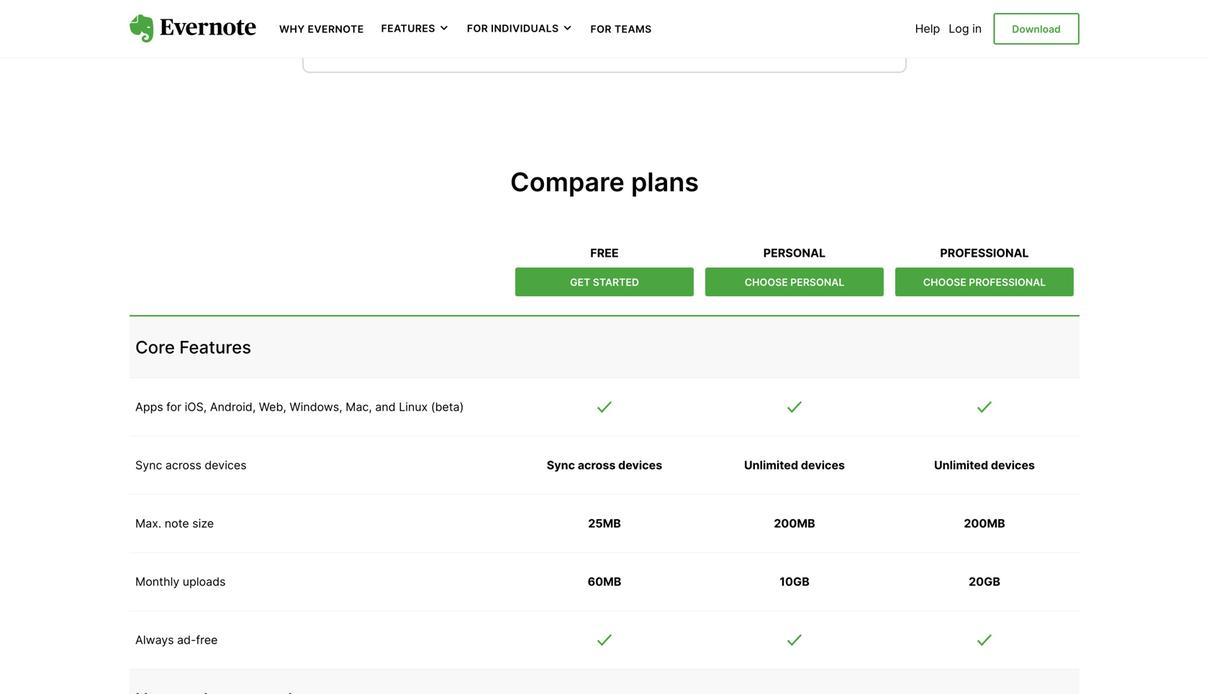 Task type: vqa. For each thing, say whether or not it's contained in the screenshot.
the Always
yes



Task type: locate. For each thing, give the bounding box(es) containing it.
for left teams
[[591, 23, 612, 35]]

2 200mb from the left
[[964, 517, 1005, 531]]

1 horizontal spatial features
[[381, 22, 435, 35]]

plans
[[631, 166, 699, 197]]

monthly uploads
[[135, 575, 226, 589]]

200mb
[[774, 517, 815, 531], [964, 517, 1005, 531]]

1 across from the left
[[165, 459, 201, 473]]

get
[[570, 276, 590, 289]]

linux
[[399, 400, 428, 414]]

1 horizontal spatial unlimited devices
[[934, 459, 1035, 473]]

max.
[[135, 517, 161, 531]]

2 sync from the left
[[547, 459, 575, 473]]

1 choose from the left
[[745, 276, 788, 289]]

60mb
[[588, 575, 621, 589]]

evernote logo image
[[130, 14, 256, 43]]

log in link
[[949, 22, 982, 36]]

1 horizontal spatial 200mb
[[964, 517, 1005, 531]]

choose personal link
[[705, 268, 884, 297]]

and
[[375, 400, 396, 414]]

1 horizontal spatial choose
[[923, 276, 966, 289]]

200mb up "10gb"
[[774, 517, 815, 531]]

for for for teams
[[591, 23, 612, 35]]

note
[[165, 517, 189, 531]]

across up the note
[[165, 459, 201, 473]]

0 horizontal spatial for
[[467, 22, 488, 35]]

0 horizontal spatial unlimited
[[744, 459, 798, 473]]

4 devices from the left
[[991, 459, 1035, 473]]

teams
[[615, 23, 652, 35]]

features button
[[381, 22, 450, 36]]

0 horizontal spatial choose
[[745, 276, 788, 289]]

for left individuals
[[467, 22, 488, 35]]

personal
[[763, 246, 826, 260], [790, 276, 844, 289]]

help link
[[915, 22, 940, 36]]

20gb
[[969, 575, 1000, 589]]

mac,
[[346, 400, 372, 414]]

in
[[972, 22, 982, 36]]

0 horizontal spatial across
[[165, 459, 201, 473]]

features
[[381, 22, 435, 35], [179, 337, 251, 358]]

professional
[[940, 246, 1029, 260], [969, 276, 1046, 289]]

android,
[[210, 400, 256, 414]]

always ad-free
[[135, 633, 218, 647]]

1 vertical spatial professional
[[969, 276, 1046, 289]]

sync across devices up 25mb
[[547, 459, 662, 473]]

3 devices from the left
[[801, 459, 845, 473]]

unlimited devices
[[744, 459, 845, 473], [934, 459, 1035, 473]]

choose
[[745, 276, 788, 289], [923, 276, 966, 289]]

0 vertical spatial professional
[[940, 246, 1029, 260]]

1 horizontal spatial sync
[[547, 459, 575, 473]]

web,
[[259, 400, 286, 414]]

apps
[[135, 400, 163, 414]]

for
[[467, 22, 488, 35], [591, 23, 612, 35]]

individuals
[[491, 22, 559, 35]]

for individuals
[[467, 22, 559, 35]]

0 horizontal spatial 200mb
[[774, 517, 815, 531]]

for individuals button
[[467, 22, 573, 36]]

1 horizontal spatial across
[[578, 459, 616, 473]]

why evernote
[[279, 23, 364, 35]]

across
[[165, 459, 201, 473], [578, 459, 616, 473]]

0 vertical spatial personal
[[763, 246, 826, 260]]

get started
[[570, 276, 639, 289]]

0 horizontal spatial sync across devices
[[135, 459, 247, 473]]

for
[[166, 400, 181, 414]]

1 unlimited from the left
[[744, 459, 798, 473]]

get started link
[[515, 268, 694, 297]]

unlimited
[[744, 459, 798, 473], [934, 459, 988, 473]]

for teams link
[[591, 22, 652, 36]]

1 horizontal spatial for
[[591, 23, 612, 35]]

across up 25mb
[[578, 459, 616, 473]]

(beta)
[[431, 400, 464, 414]]

sync across devices
[[135, 459, 247, 473], [547, 459, 662, 473]]

1 unlimited devices from the left
[[744, 459, 845, 473]]

why evernote link
[[279, 22, 364, 36]]

2 choose from the left
[[923, 276, 966, 289]]

1 vertical spatial features
[[179, 337, 251, 358]]

core features
[[135, 337, 251, 358]]

for inside for teams link
[[591, 23, 612, 35]]

always
[[135, 633, 174, 647]]

compare
[[510, 166, 625, 197]]

core
[[135, 337, 175, 358]]

for inside for individuals button
[[467, 22, 488, 35]]

0 vertical spatial features
[[381, 22, 435, 35]]

1 vertical spatial personal
[[790, 276, 844, 289]]

0 horizontal spatial unlimited devices
[[744, 459, 845, 473]]

1 horizontal spatial unlimited
[[934, 459, 988, 473]]

10gb
[[780, 575, 809, 589]]

help
[[915, 22, 940, 36]]

200mb up 20gb
[[964, 517, 1005, 531]]

sync
[[135, 459, 162, 473], [547, 459, 575, 473]]

0 horizontal spatial sync
[[135, 459, 162, 473]]

1 horizontal spatial sync across devices
[[547, 459, 662, 473]]

sync across devices down ios,
[[135, 459, 247, 473]]

devices
[[205, 459, 247, 473], [618, 459, 662, 473], [801, 459, 845, 473], [991, 459, 1035, 473]]

choose inside "link"
[[745, 276, 788, 289]]

why
[[279, 23, 305, 35]]

choose for personal
[[745, 276, 788, 289]]



Task type: describe. For each thing, give the bounding box(es) containing it.
download
[[1012, 23, 1061, 35]]

2 unlimited devices from the left
[[934, 459, 1035, 473]]

free
[[590, 246, 619, 260]]

choose professional
[[923, 276, 1046, 289]]

uploads
[[183, 575, 226, 589]]

for for for individuals
[[467, 22, 488, 35]]

log
[[949, 22, 969, 36]]

download link
[[993, 13, 1080, 45]]

ad-
[[177, 633, 196, 647]]

choose professional link
[[895, 268, 1074, 297]]

log in
[[949, 22, 982, 36]]

2 unlimited from the left
[[934, 459, 988, 473]]

choose for professional
[[923, 276, 966, 289]]

evernote
[[308, 23, 364, 35]]

choose personal
[[745, 276, 844, 289]]

windows,
[[290, 400, 342, 414]]

features inside button
[[381, 22, 435, 35]]

1 200mb from the left
[[774, 517, 815, 531]]

2 across from the left
[[578, 459, 616, 473]]

2 sync across devices from the left
[[547, 459, 662, 473]]

25mb
[[588, 517, 621, 531]]

0 horizontal spatial features
[[179, 337, 251, 358]]

1 devices from the left
[[205, 459, 247, 473]]

1 sync from the left
[[135, 459, 162, 473]]

free
[[196, 633, 218, 647]]

max. note size
[[135, 517, 214, 531]]

personal inside "link"
[[790, 276, 844, 289]]

monthly
[[135, 575, 179, 589]]

for teams
[[591, 23, 652, 35]]

compare plans
[[510, 166, 699, 197]]

size
[[192, 517, 214, 531]]

1 sync across devices from the left
[[135, 459, 247, 473]]

2 devices from the left
[[618, 459, 662, 473]]

started
[[593, 276, 639, 289]]

ios,
[[185, 400, 207, 414]]

apps for ios, android, web, windows, mac, and linux (beta)
[[135, 400, 464, 414]]



